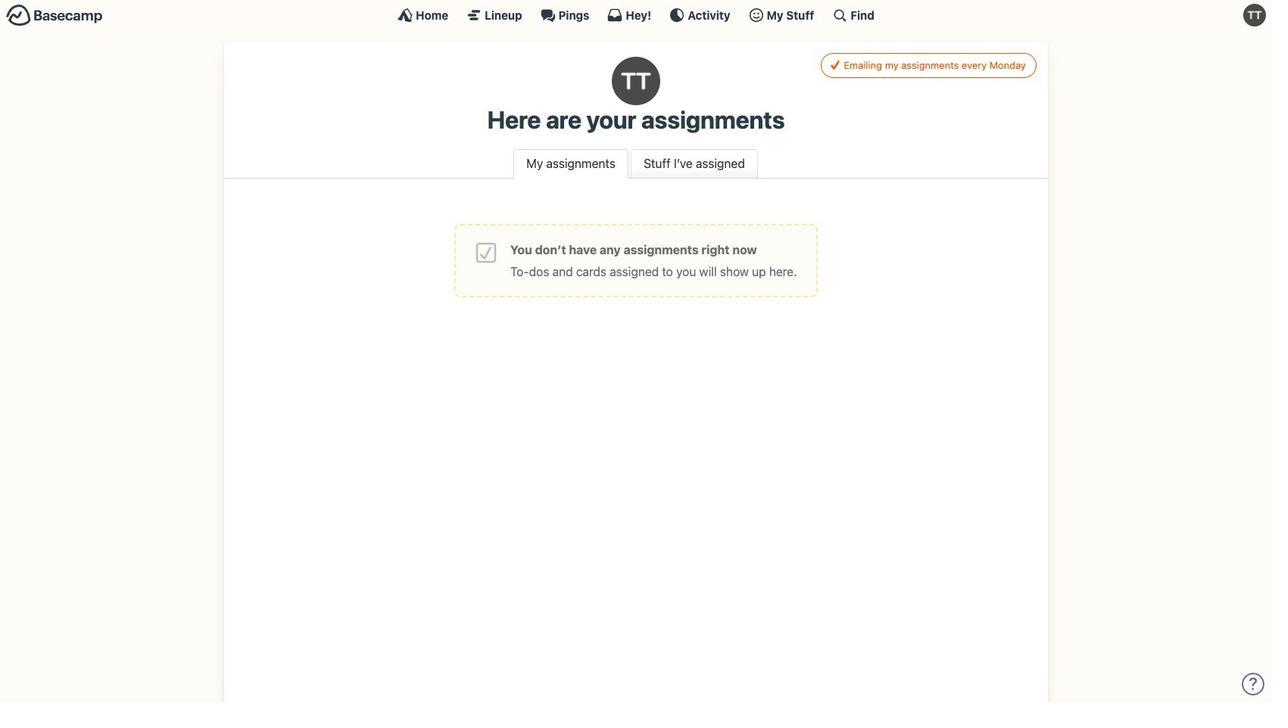 Task type: describe. For each thing, give the bounding box(es) containing it.
keyboard shortcut: ⌘ + / image
[[832, 8, 848, 23]]

terry turtle image
[[1243, 4, 1266, 27]]

terry turtle image
[[612, 57, 660, 105]]



Task type: locate. For each thing, give the bounding box(es) containing it.
main element
[[0, 0, 1272, 30]]

switch accounts image
[[6, 4, 103, 27]]



Task type: vqa. For each thing, say whether or not it's contained in the screenshot.
Add A Description (Optional) in the top left of the page
no



